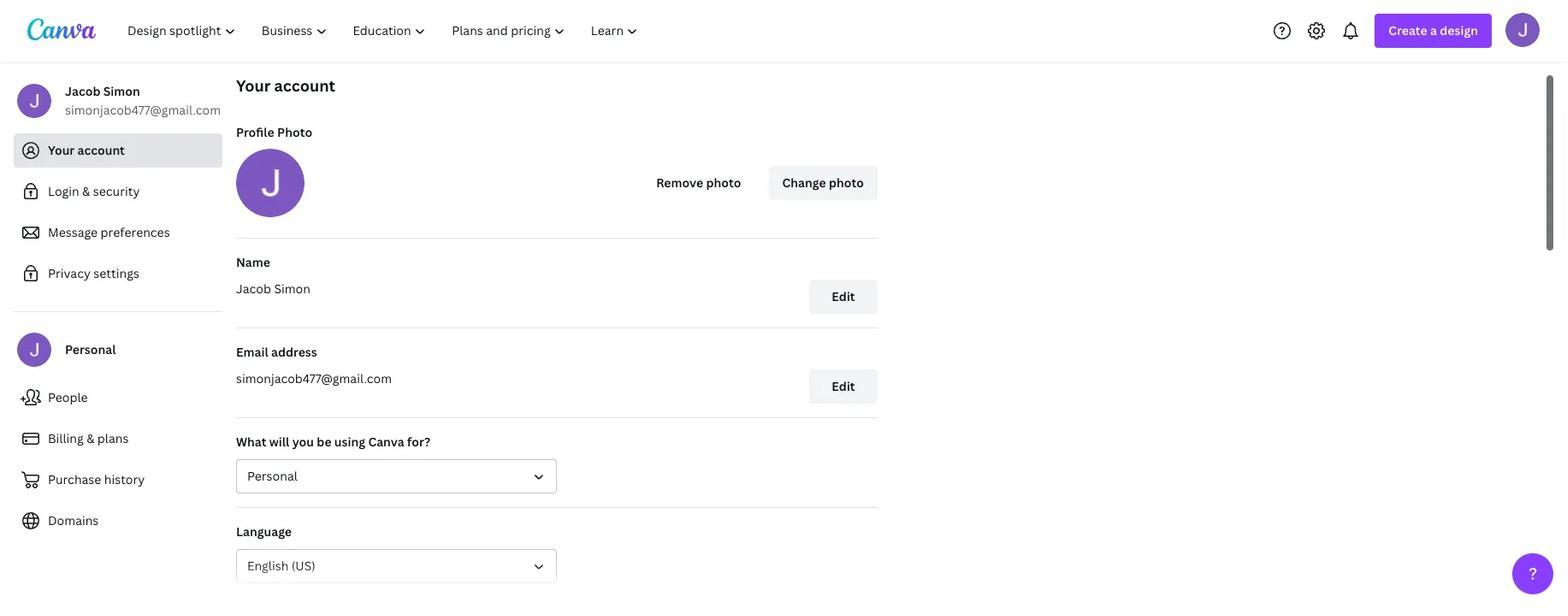 Task type: describe. For each thing, give the bounding box(es) containing it.
settings
[[93, 265, 139, 281]]

name
[[236, 254, 270, 270]]

english (us)
[[247, 558, 315, 574]]

0 vertical spatial simonjacob477@gmail.com
[[65, 102, 221, 118]]

login & security link
[[14, 175, 222, 209]]

change
[[782, 175, 826, 191]]

jacob for jacob simon
[[236, 281, 271, 297]]

(us)
[[292, 558, 315, 574]]

photo for change photo
[[829, 175, 864, 191]]

jacob simon simonjacob477@gmail.com
[[65, 83, 221, 118]]

& for billing
[[87, 430, 94, 447]]

profile photo
[[236, 124, 312, 140]]

1 vertical spatial your account
[[48, 142, 125, 158]]

canva
[[368, 434, 404, 450]]

0 vertical spatial your account
[[236, 75, 335, 96]]

email
[[236, 344, 268, 360]]

photo for remove photo
[[706, 175, 741, 191]]

jacob simon
[[236, 281, 310, 297]]

history
[[104, 471, 145, 488]]

billing & plans link
[[14, 422, 222, 456]]

login & security
[[48, 183, 140, 199]]

top level navigation element
[[116, 14, 653, 48]]

jacob for jacob simon simonjacob477@gmail.com
[[65, 83, 100, 99]]

purchase history
[[48, 471, 145, 488]]

message preferences
[[48, 224, 170, 240]]

Personal button
[[236, 459, 557, 494]]

photo
[[277, 124, 312, 140]]

what will you be using canva for?
[[236, 434, 430, 450]]

login
[[48, 183, 79, 199]]

purchase history link
[[14, 463, 222, 497]]

will
[[269, 434, 289, 450]]

edit for simonjacob477@gmail.com
[[832, 378, 855, 394]]

message
[[48, 224, 98, 240]]

Language: English (US) button
[[236, 549, 557, 583]]

account inside the your account link
[[77, 142, 125, 158]]

be
[[317, 434, 332, 450]]

remove
[[656, 175, 703, 191]]

preferences
[[101, 224, 170, 240]]

remove photo button
[[643, 166, 755, 200]]

remove photo
[[656, 175, 741, 191]]

billing & plans
[[48, 430, 129, 447]]

1 horizontal spatial simonjacob477@gmail.com
[[236, 370, 392, 387]]

security
[[93, 183, 140, 199]]

create a design
[[1389, 22, 1478, 38]]



Task type: locate. For each thing, give the bounding box(es) containing it.
people
[[48, 389, 88, 405]]

purchase
[[48, 471, 101, 488]]

your up login
[[48, 142, 75, 158]]

create a design button
[[1375, 14, 1492, 48]]

1 photo from the left
[[706, 175, 741, 191]]

0 vertical spatial edit
[[832, 288, 855, 305]]

profile
[[236, 124, 274, 140]]

jacob up the your account link
[[65, 83, 100, 99]]

edit button for jacob simon
[[809, 280, 878, 314]]

billing
[[48, 430, 84, 447]]

simonjacob477@gmail.com down address on the bottom left
[[236, 370, 392, 387]]

what
[[236, 434, 266, 450]]

& for login
[[82, 183, 90, 199]]

1 horizontal spatial personal
[[247, 468, 298, 484]]

plans
[[97, 430, 129, 447]]

account up login & security
[[77, 142, 125, 158]]

2 edit button from the top
[[809, 370, 878, 404]]

simonjacob477@gmail.com
[[65, 102, 221, 118], [236, 370, 392, 387]]

simon up the your account link
[[103, 83, 140, 99]]

0 horizontal spatial simonjacob477@gmail.com
[[65, 102, 221, 118]]

jacob down name
[[236, 281, 271, 297]]

edit
[[832, 288, 855, 305], [832, 378, 855, 394]]

2 edit from the top
[[832, 378, 855, 394]]

simon inside jacob simon simonjacob477@gmail.com
[[103, 83, 140, 99]]

& right login
[[82, 183, 90, 199]]

photo right remove
[[706, 175, 741, 191]]

edit button
[[809, 280, 878, 314], [809, 370, 878, 404]]

your account link
[[14, 133, 222, 168]]

photo
[[706, 175, 741, 191], [829, 175, 864, 191]]

1 edit button from the top
[[809, 280, 878, 314]]

english
[[247, 558, 289, 574]]

a
[[1430, 22, 1437, 38]]

create
[[1389, 22, 1427, 38]]

1 vertical spatial edit button
[[809, 370, 878, 404]]

privacy settings
[[48, 265, 139, 281]]

your account up photo
[[236, 75, 335, 96]]

0 vertical spatial jacob
[[65, 83, 100, 99]]

1 horizontal spatial simon
[[274, 281, 310, 297]]

1 horizontal spatial account
[[274, 75, 335, 96]]

edit button for simonjacob477@gmail.com
[[809, 370, 878, 404]]

1 vertical spatial simonjacob477@gmail.com
[[236, 370, 392, 387]]

simon for jacob simon simonjacob477@gmail.com
[[103, 83, 140, 99]]

simon up address on the bottom left
[[274, 281, 310, 297]]

personal
[[65, 341, 116, 358], [247, 468, 298, 484]]

0 horizontal spatial photo
[[706, 175, 741, 191]]

change photo button
[[769, 166, 878, 200]]

message preferences link
[[14, 216, 222, 250]]

jacob inside jacob simon simonjacob477@gmail.com
[[65, 83, 100, 99]]

your account up login & security
[[48, 142, 125, 158]]

0 vertical spatial personal
[[65, 341, 116, 358]]

account up photo
[[274, 75, 335, 96]]

domains
[[48, 512, 99, 529]]

1 vertical spatial your
[[48, 142, 75, 158]]

personal down will
[[247, 468, 298, 484]]

1 vertical spatial account
[[77, 142, 125, 158]]

1 vertical spatial simon
[[274, 281, 310, 297]]

photo right change
[[829, 175, 864, 191]]

0 vertical spatial edit button
[[809, 280, 878, 314]]

address
[[271, 344, 317, 360]]

domains link
[[14, 504, 222, 538]]

people link
[[14, 381, 222, 415]]

personal up people
[[65, 341, 116, 358]]

simon
[[103, 83, 140, 99], [274, 281, 310, 297]]

0 vertical spatial &
[[82, 183, 90, 199]]

1 vertical spatial jacob
[[236, 281, 271, 297]]

0 horizontal spatial personal
[[65, 341, 116, 358]]

0 horizontal spatial jacob
[[65, 83, 100, 99]]

jacob simon image
[[1506, 12, 1540, 47]]

0 vertical spatial your
[[236, 75, 271, 96]]

1 horizontal spatial photo
[[829, 175, 864, 191]]

edit for jacob simon
[[832, 288, 855, 305]]

1 horizontal spatial your
[[236, 75, 271, 96]]

0 vertical spatial account
[[274, 75, 335, 96]]

account
[[274, 75, 335, 96], [77, 142, 125, 158]]

using
[[334, 434, 365, 450]]

simon for jacob simon
[[274, 281, 310, 297]]

you
[[292, 434, 314, 450]]

your up profile
[[236, 75, 271, 96]]

privacy
[[48, 265, 91, 281]]

&
[[82, 183, 90, 199], [87, 430, 94, 447]]

privacy settings link
[[14, 257, 222, 291]]

0 vertical spatial simon
[[103, 83, 140, 99]]

1 vertical spatial personal
[[247, 468, 298, 484]]

0 horizontal spatial account
[[77, 142, 125, 158]]

for?
[[407, 434, 430, 450]]

your
[[236, 75, 271, 96], [48, 142, 75, 158]]

2 photo from the left
[[829, 175, 864, 191]]

1 edit from the top
[[832, 288, 855, 305]]

your account
[[236, 75, 335, 96], [48, 142, 125, 158]]

change photo
[[782, 175, 864, 191]]

jacob
[[65, 83, 100, 99], [236, 281, 271, 297]]

1 vertical spatial edit
[[832, 378, 855, 394]]

& left plans
[[87, 430, 94, 447]]

email address
[[236, 344, 317, 360]]

design
[[1440, 22, 1478, 38]]

0 horizontal spatial your
[[48, 142, 75, 158]]

0 horizontal spatial simon
[[103, 83, 140, 99]]

0 horizontal spatial your account
[[48, 142, 125, 158]]

personal inside personal button
[[247, 468, 298, 484]]

1 horizontal spatial your account
[[236, 75, 335, 96]]

language
[[236, 524, 292, 540]]

simonjacob477@gmail.com up the your account link
[[65, 102, 221, 118]]

1 horizontal spatial jacob
[[236, 281, 271, 297]]

1 vertical spatial &
[[87, 430, 94, 447]]



Task type: vqa. For each thing, say whether or not it's contained in the screenshot.
Power
no



